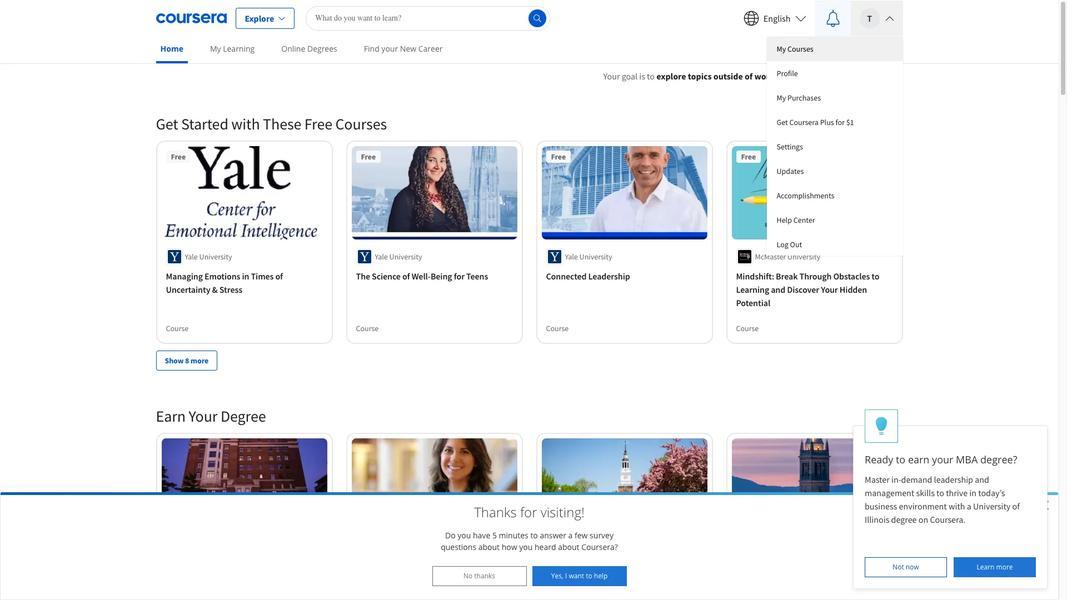 Task type: describe. For each thing, give the bounding box(es) containing it.
profile
[[777, 68, 798, 78]]

get for get started with these free courses
[[156, 114, 178, 134]]

management
[[865, 488, 915, 499]]

of inside master of engineering in computer engineering
[[573, 563, 581, 574]]

online degrees link
[[277, 36, 342, 61]]

not now button
[[865, 558, 947, 578]]

earn your degree
[[156, 406, 266, 426]]

advanced
[[773, 563, 810, 574]]

of inside master in-demand leadership and management skills to thrive in today's business environment with a university of illinois degree on coursera.
[[1013, 501, 1020, 512]]

on
[[919, 514, 929, 525]]

purchases
[[788, 93, 821, 103]]

course for mindshift: break through obstacles to learning and discover your hidden potential
[[736, 323, 759, 333]]

0 vertical spatial a
[[787, 71, 792, 82]]

free for mindshift: break through obstacles to learning and discover your hidden potential
[[741, 152, 756, 162]]

started
[[181, 114, 228, 134]]

in inside 'link'
[[835, 563, 842, 574]]

to inside mindshift: break through obstacles to learning and discover your hidden potential
[[872, 271, 880, 282]]

1 vertical spatial courses
[[336, 114, 387, 134]]

5
[[493, 530, 497, 541]]

champaign
[[475, 544, 512, 554]]

your inside mindshift: break through obstacles to learning and discover your hidden potential
[[821, 284, 838, 295]]

a inside master in-demand leadership and management skills to thrive in today's business environment with a university of illinois degree on coursera.
[[967, 501, 972, 512]]

how
[[502, 542, 517, 553]]

dartmouth
[[565, 544, 601, 554]]

with inside master in-demand leadership and management skills to thrive in today's business environment with a university of illinois degree on coursera.
[[949, 501, 966, 512]]

master of business administration (imba)
[[356, 563, 510, 574]]

in inside master of engineering in computer engineering
[[630, 563, 637, 574]]

science
[[372, 271, 401, 282]]

$1
[[847, 117, 854, 127]]

break
[[776, 271, 798, 282]]

career
[[419, 43, 443, 54]]

center
[[794, 215, 816, 225]]

managing
[[166, 271, 203, 282]]

settings link
[[767, 134, 903, 159]]

main content containing get started with these free courses
[[0, 56, 1059, 601]]

degree?
[[981, 453, 1018, 467]]

to inside button
[[586, 572, 593, 581]]

to left earn
[[896, 453, 906, 467]]

2 about from the left
[[558, 542, 580, 553]]

master for master in-demand leadership and management skills to thrive in today's business environment with a university of illinois degree on coursera.
[[865, 474, 890, 485]]

learn
[[977, 563, 995, 572]]

no
[[464, 572, 473, 581]]

your inside the alice element
[[933, 453, 954, 467]]

leadership
[[589, 271, 630, 282]]

berkeley
[[833, 544, 861, 554]]

What do you want to learn? text field
[[306, 6, 551, 30]]

outside
[[714, 71, 743, 82]]

have
[[473, 530, 491, 541]]

study
[[811, 563, 833, 574]]

earn your degree collection element
[[149, 388, 910, 601]]

through
[[800, 271, 832, 282]]

find
[[364, 43, 380, 54]]

repeat image
[[740, 153, 753, 166]]

log out button
[[767, 232, 903, 256]]

is
[[640, 71, 646, 82]]

university up business
[[375, 544, 408, 554]]

not
[[893, 563, 904, 572]]

do
[[445, 530, 456, 541]]

master for master of advanced study in engineering
[[736, 563, 762, 574]]

for inside the t menu
[[836, 117, 845, 127]]

yale for managing
[[185, 252, 198, 262]]

coursera image
[[156, 9, 227, 27]]

(imba)
[[485, 563, 510, 574]]

earn
[[156, 406, 186, 426]]

managing emotions in times of uncertainty & stress link
[[166, 269, 323, 296]]

accomplishments
[[777, 190, 835, 200]]

updates link
[[767, 159, 903, 183]]

mindshift: break through obstacles to learning and discover your hidden potential link
[[736, 269, 893, 310]]

my courses link
[[767, 36, 903, 61]]

few
[[575, 530, 588, 541]]

yale for the
[[375, 252, 388, 262]]

alice element
[[854, 410, 1048, 589]]

courses inside the t menu
[[788, 44, 814, 54]]

help
[[777, 215, 792, 225]]

to right is on the right top
[[647, 71, 655, 82]]

master of advanced study in engineering link
[[736, 562, 893, 575]]

as
[[777, 71, 785, 82]]

california,
[[798, 544, 831, 554]]

connected leadership link
[[546, 269, 703, 283]]

master for master of engineering in computer engineering
[[546, 563, 572, 574]]

my purchases
[[777, 93, 821, 103]]

my purchases link
[[767, 85, 903, 110]]

administration
[[427, 563, 484, 574]]

university up advanced
[[755, 544, 788, 554]]

minutes
[[499, 530, 529, 541]]

no thanks button
[[432, 567, 527, 587]]

to inside do you have 5 minutes to answer a few survey questions about how you heard about coursera?
[[531, 530, 538, 541]]

uncertainty
[[166, 284, 210, 295]]

of inside 'link'
[[764, 563, 771, 574]]

well-
[[412, 271, 431, 282]]

master of advanced study in engineering
[[736, 563, 889, 574]]

t menu
[[767, 36, 903, 256]]

computer
[[639, 563, 677, 574]]

these
[[263, 114, 302, 134]]

find your new career
[[364, 43, 443, 54]]

my learning
[[210, 43, 255, 54]]

degrees
[[307, 43, 337, 54]]

online
[[282, 43, 305, 54]]

lightbulb tip image
[[876, 417, 888, 436]]

illinois inside earn your degree collection element
[[417, 544, 439, 554]]

profile link
[[767, 61, 903, 85]]

college
[[603, 544, 627, 554]]

urbana-
[[449, 544, 475, 554]]

explore
[[245, 13, 274, 24]]

in inside master in-demand leadership and management skills to thrive in today's business environment with a university of illinois degree on coursera.
[[970, 488, 977, 499]]

show 8 more button
[[156, 351, 218, 371]]

get for get coursera plus for $1
[[777, 117, 788, 127]]

show
[[165, 356, 184, 366]]

master of engineering in computer engineering
[[546, 563, 677, 587]]

english
[[764, 13, 791, 24]]

my for my purchases
[[777, 93, 786, 103]]

learn more
[[977, 563, 1013, 572]]

0 vertical spatial learning
[[223, 43, 255, 54]]

business
[[393, 563, 426, 574]]

1 about from the left
[[479, 542, 500, 553]]

do you have 5 minutes to answer a few survey questions about how you heard about coursera?
[[441, 530, 618, 553]]

a inside do you have 5 minutes to answer a few survey questions about how you heard about coursera?
[[569, 530, 573, 541]]

t button
[[851, 0, 903, 36]]



Task type: locate. For each thing, give the bounding box(es) containing it.
for left $1
[[836, 117, 845, 127]]

a left few
[[569, 530, 573, 541]]

1 yale from the left
[[185, 252, 198, 262]]

university down today's
[[974, 501, 1011, 512]]

3 yale university from the left
[[565, 252, 613, 262]]

1 horizontal spatial more
[[997, 563, 1013, 572]]

you right how
[[520, 542, 533, 553]]

your right find
[[382, 43, 398, 54]]

illinois down business
[[865, 514, 890, 525]]

yale university up connected leadership
[[565, 252, 613, 262]]

of up advanced
[[790, 544, 796, 554]]

0 horizontal spatial about
[[479, 542, 500, 553]]

courses
[[788, 44, 814, 54], [336, 114, 387, 134]]

of
[[745, 71, 753, 82], [276, 271, 283, 282], [403, 271, 410, 282], [1013, 501, 1020, 512], [409, 544, 416, 554], [790, 544, 796, 554], [383, 563, 391, 574], [573, 563, 581, 574], [764, 563, 771, 574]]

mayor
[[794, 71, 818, 82]]

2 horizontal spatial your
[[821, 284, 838, 295]]

your up leadership
[[933, 453, 954, 467]]

0 horizontal spatial with
[[232, 114, 260, 134]]

3 yale from the left
[[565, 252, 578, 262]]

master inside master in-demand leadership and management skills to thrive in today's business environment with a university of illinois degree on coursera.
[[865, 474, 890, 485]]

0 horizontal spatial your
[[189, 406, 218, 426]]

1 vertical spatial for
[[454, 271, 465, 282]]

and inside mindshift: break through obstacles to learning and discover your hidden potential
[[771, 284, 786, 295]]

yale university for science
[[375, 252, 422, 262]]

times
[[251, 271, 274, 282]]

to right "obstacles"
[[872, 271, 880, 282]]

mindshift:
[[736, 271, 775, 282]]

3 course from the left
[[546, 323, 569, 333]]

0 vertical spatial courses
[[788, 44, 814, 54]]

1 vertical spatial your
[[821, 284, 838, 295]]

business
[[865, 501, 898, 512]]

0 horizontal spatial get
[[156, 114, 178, 134]]

engineering for master of advanced study in engineering
[[844, 563, 889, 574]]

to up the heard
[[531, 530, 538, 541]]

None search field
[[306, 6, 551, 30]]

my learning link
[[206, 36, 259, 61]]

yale for connected
[[565, 252, 578, 262]]

course down "potential"
[[736, 323, 759, 333]]

yale up science
[[375, 252, 388, 262]]

2 yale from the left
[[375, 252, 388, 262]]

coursera.
[[930, 514, 966, 525]]

course down connected
[[546, 323, 569, 333]]

2 horizontal spatial yale university
[[565, 252, 613, 262]]

1 horizontal spatial about
[[558, 542, 580, 553]]

0 vertical spatial more
[[191, 356, 209, 366]]

free for managing emotions in times of uncertainty & stress
[[171, 152, 186, 162]]

8
[[185, 356, 189, 366]]

engineering
[[583, 563, 628, 574], [844, 563, 889, 574], [546, 576, 592, 587]]

1 vertical spatial your
[[933, 453, 954, 467]]

1 vertical spatial illinois
[[417, 544, 439, 554]]

help center
[[777, 215, 816, 225]]

1 horizontal spatial yale
[[375, 252, 388, 262]]

in-
[[892, 474, 902, 485]]

0 vertical spatial illinois
[[865, 514, 890, 525]]

in right study
[[835, 563, 842, 574]]

my down "coursera" image
[[210, 43, 221, 54]]

master of business administration (imba) link
[[356, 562, 513, 575]]

not now
[[893, 563, 920, 572]]

my inside my learning link
[[210, 43, 221, 54]]

1 horizontal spatial you
[[520, 542, 533, 553]]

1 yale university from the left
[[185, 252, 232, 262]]

more inside button
[[191, 356, 209, 366]]

get inside the 'get started with these free courses collection' element
[[156, 114, 178, 134]]

in right thrive
[[970, 488, 977, 499]]

engineering for master of engineering in computer engineering
[[546, 576, 592, 587]]

0 vertical spatial your
[[604, 71, 620, 82]]

thrive
[[946, 488, 968, 499]]

course for connected leadership
[[546, 323, 569, 333]]

help center image
[[1030, 572, 1044, 585]]

1 horizontal spatial learning
[[736, 284, 770, 295]]

your right earn at the left bottom of the page
[[189, 406, 218, 426]]

university down out
[[788, 252, 821, 262]]

university up emotions
[[199, 252, 232, 262]]

1 horizontal spatial a
[[787, 71, 792, 82]]

1 vertical spatial and
[[975, 474, 990, 485]]

home
[[160, 43, 183, 54]]

1 vertical spatial more
[[997, 563, 1013, 572]]

master inside master of engineering in computer engineering
[[546, 563, 572, 574]]

0 horizontal spatial your
[[382, 43, 398, 54]]

engineering inside 'link'
[[844, 563, 889, 574]]

0 horizontal spatial illinois
[[417, 544, 439, 554]]

about down few
[[558, 542, 580, 553]]

main content
[[0, 56, 1059, 601]]

yes, i want to help
[[551, 572, 608, 581]]

t
[[868, 13, 872, 24]]

1 vertical spatial learning
[[736, 284, 770, 295]]

1 horizontal spatial your
[[933, 453, 954, 467]]

course
[[166, 323, 189, 333], [356, 323, 379, 333], [546, 323, 569, 333], [736, 323, 759, 333]]

log out
[[777, 239, 803, 249]]

1 horizontal spatial illinois
[[865, 514, 890, 525]]

0 horizontal spatial and
[[771, 284, 786, 295]]

1 horizontal spatial yale university
[[375, 252, 422, 262]]

your down through
[[821, 284, 838, 295]]

0 vertical spatial you
[[458, 530, 471, 541]]

0 horizontal spatial yale
[[185, 252, 198, 262]]

my inside my purchases link
[[777, 93, 786, 103]]

✕
[[1040, 496, 1050, 514]]

to left help on the bottom of page
[[586, 572, 593, 581]]

master inside 'link'
[[736, 563, 762, 574]]

2 course from the left
[[356, 323, 379, 333]]

in left times
[[242, 271, 249, 282]]

home link
[[156, 36, 188, 63]]

leadership
[[934, 474, 974, 485]]

free
[[305, 114, 332, 134], [171, 152, 186, 162], [361, 152, 376, 162], [551, 152, 566, 162], [741, 152, 756, 162]]

more inside the alice element
[[997, 563, 1013, 572]]

obstacles
[[834, 271, 870, 282]]

2 yale university from the left
[[375, 252, 422, 262]]

learning up "potential"
[[736, 284, 770, 295]]

with left these
[[232, 114, 260, 134]]

updates
[[777, 166, 804, 176]]

environment
[[899, 501, 947, 512]]

university inside master in-demand leadership and management skills to thrive in today's business environment with a university of illinois degree on coursera.
[[974, 501, 1011, 512]]

potential
[[736, 297, 771, 308]]

topics
[[688, 71, 712, 82]]

yale up managing
[[185, 252, 198, 262]]

learning inside mindshift: break through obstacles to learning and discover your hidden potential
[[736, 284, 770, 295]]

yale university up emotions
[[185, 252, 232, 262]]

ready
[[865, 453, 894, 467]]

a down thrive
[[967, 501, 972, 512]]

course up show at the bottom left of the page
[[166, 323, 189, 333]]

of left ✕ button
[[1013, 501, 1020, 512]]

university up well-
[[390, 252, 422, 262]]

of inside managing emotions in times of uncertainty & stress
[[276, 271, 283, 282]]

2 horizontal spatial yale
[[565, 252, 578, 262]]

more right learn at the bottom right
[[997, 563, 1013, 572]]

university up connected leadership
[[580, 252, 613, 262]]

to right 'skills'
[[937, 488, 945, 499]]

0 horizontal spatial yale university
[[185, 252, 232, 262]]

university of california, berkeley
[[755, 544, 861, 554]]

a right "as"
[[787, 71, 792, 82]]

✕ button
[[1040, 496, 1050, 514]]

course for the science of well-being for teens
[[356, 323, 379, 333]]

1 vertical spatial a
[[967, 501, 972, 512]]

1 course from the left
[[166, 323, 189, 333]]

&
[[212, 284, 218, 295]]

to inside master in-demand leadership and management skills to thrive in today's business environment with a university of illinois degree on coursera.
[[937, 488, 945, 499]]

1 horizontal spatial courses
[[788, 44, 814, 54]]

stress
[[220, 284, 242, 295]]

my for my learning
[[210, 43, 221, 54]]

illinois left 'at'
[[417, 544, 439, 554]]

of left well-
[[403, 271, 410, 282]]

smile image
[[740, 173, 753, 186]]

yes, i want to help button
[[532, 567, 627, 587]]

0 horizontal spatial a
[[569, 530, 573, 541]]

dartmouth college
[[565, 544, 627, 554]]

0 vertical spatial your
[[382, 43, 398, 54]]

course for managing emotions in times of uncertainty & stress
[[166, 323, 189, 333]]

of right times
[[276, 271, 283, 282]]

for right the being
[[454, 271, 465, 282]]

more right 8
[[191, 356, 209, 366]]

yale university for emotions
[[185, 252, 232, 262]]

yale university for leadership
[[565, 252, 613, 262]]

2 vertical spatial your
[[189, 406, 218, 426]]

english button
[[735, 0, 815, 36]]

with
[[232, 114, 260, 134], [949, 501, 966, 512]]

0 horizontal spatial for
[[454, 271, 465, 282]]

connected leadership
[[546, 271, 630, 282]]

master of engineering in computer engineering link
[[546, 562, 703, 588]]

0 horizontal spatial more
[[191, 356, 209, 366]]

your left goal
[[604, 71, 620, 82]]

my for my courses
[[777, 44, 786, 54]]

yale up connected
[[565, 252, 578, 262]]

help center link
[[767, 208, 903, 232]]

course down the the at the left top of the page
[[356, 323, 379, 333]]

my up profile
[[777, 44, 786, 54]]

for up "minutes"
[[520, 503, 537, 522]]

0 horizontal spatial learning
[[223, 43, 255, 54]]

managing emotions in times of uncertainty & stress
[[166, 271, 283, 295]]

0 horizontal spatial courses
[[336, 114, 387, 134]]

survey
[[590, 530, 614, 541]]

out
[[790, 239, 803, 249]]

get inside get coursera plus for $1 link
[[777, 117, 788, 127]]

your inside find your new career link
[[382, 43, 398, 54]]

plus
[[821, 117, 834, 127]]

your goal is to explore topics outside of work as a mayor
[[604, 71, 818, 82]]

explore
[[657, 71, 686, 82]]

visiting!
[[541, 503, 585, 522]]

yes,
[[551, 572, 564, 581]]

master in-demand leadership and management skills to thrive in today's business environment with a university of illinois degree on coursera.
[[865, 474, 1022, 525]]

free for connected leadership
[[551, 152, 566, 162]]

master for master of business administration (imba)
[[356, 563, 382, 574]]

you up 'questions'
[[458, 530, 471, 541]]

of up business
[[409, 544, 416, 554]]

4 course from the left
[[736, 323, 759, 333]]

want
[[569, 572, 584, 581]]

of left 'work'
[[745, 71, 753, 82]]

heard
[[535, 542, 556, 553]]

help
[[594, 572, 608, 581]]

in inside managing emotions in times of uncertainty & stress
[[242, 271, 249, 282]]

teens
[[467, 271, 488, 282]]

0 vertical spatial with
[[232, 114, 260, 134]]

free for the science of well-being for teens
[[361, 152, 376, 162]]

0 vertical spatial and
[[771, 284, 786, 295]]

with down thrive
[[949, 501, 966, 512]]

yale university up science
[[375, 252, 422, 262]]

being
[[431, 271, 452, 282]]

illinois inside master in-demand leadership and management skills to thrive in today's business environment with a university of illinois degree on coursera.
[[865, 514, 890, 525]]

2 vertical spatial a
[[569, 530, 573, 541]]

of right i
[[573, 563, 581, 574]]

thanks
[[474, 503, 517, 522]]

settings
[[777, 142, 803, 152]]

hidden
[[840, 284, 868, 295]]

show 8 more
[[165, 356, 209, 366]]

of left business
[[383, 563, 391, 574]]

a
[[787, 71, 792, 82], [967, 501, 972, 512], [569, 530, 573, 541]]

and inside master in-demand leadership and management skills to thrive in today's business environment with a university of illinois degree on coursera.
[[975, 474, 990, 485]]

in left computer
[[630, 563, 637, 574]]

1 vertical spatial with
[[949, 501, 966, 512]]

in
[[242, 271, 249, 282], [970, 488, 977, 499], [630, 563, 637, 574], [835, 563, 842, 574]]

for
[[836, 117, 845, 127], [454, 271, 465, 282], [520, 503, 537, 522]]

1 horizontal spatial for
[[520, 503, 537, 522]]

degree
[[892, 514, 917, 525]]

demand
[[902, 474, 933, 485]]

2 horizontal spatial a
[[967, 501, 972, 512]]

for inside the 'get started with these free courses collection' element
[[454, 271, 465, 282]]

my inside my courses link
[[777, 44, 786, 54]]

1 vertical spatial you
[[520, 542, 533, 553]]

mba
[[956, 453, 978, 467]]

connected
[[546, 271, 587, 282]]

1 horizontal spatial your
[[604, 71, 620, 82]]

line chart image
[[740, 133, 753, 146]]

0 horizontal spatial you
[[458, 530, 471, 541]]

online degrees
[[282, 43, 337, 54]]

0 vertical spatial for
[[836, 117, 845, 127]]

thanks for visiting!
[[474, 503, 585, 522]]

and down break
[[771, 284, 786, 295]]

get left started
[[156, 114, 178, 134]]

1 horizontal spatial with
[[949, 501, 966, 512]]

emotions
[[205, 271, 240, 282]]

and up today's
[[975, 474, 990, 485]]

learn more link
[[954, 558, 1036, 578]]

1 horizontal spatial and
[[975, 474, 990, 485]]

new
[[400, 43, 417, 54]]

get left coursera
[[777, 117, 788, 127]]

coursera?
[[582, 542, 618, 553]]

my down "as"
[[777, 93, 786, 103]]

2 horizontal spatial for
[[836, 117, 845, 127]]

get started with these free courses collection element
[[149, 96, 910, 388]]

mindshift: break through obstacles to learning and discover your hidden potential
[[736, 271, 880, 308]]

2 vertical spatial for
[[520, 503, 537, 522]]

about down 5 at the left bottom of the page
[[479, 542, 500, 553]]

learning down the explore
[[223, 43, 255, 54]]

of left advanced
[[764, 563, 771, 574]]

1 horizontal spatial get
[[777, 117, 788, 127]]

the science of well-being for teens
[[356, 271, 488, 282]]



Task type: vqa. For each thing, say whether or not it's contained in the screenshot.


